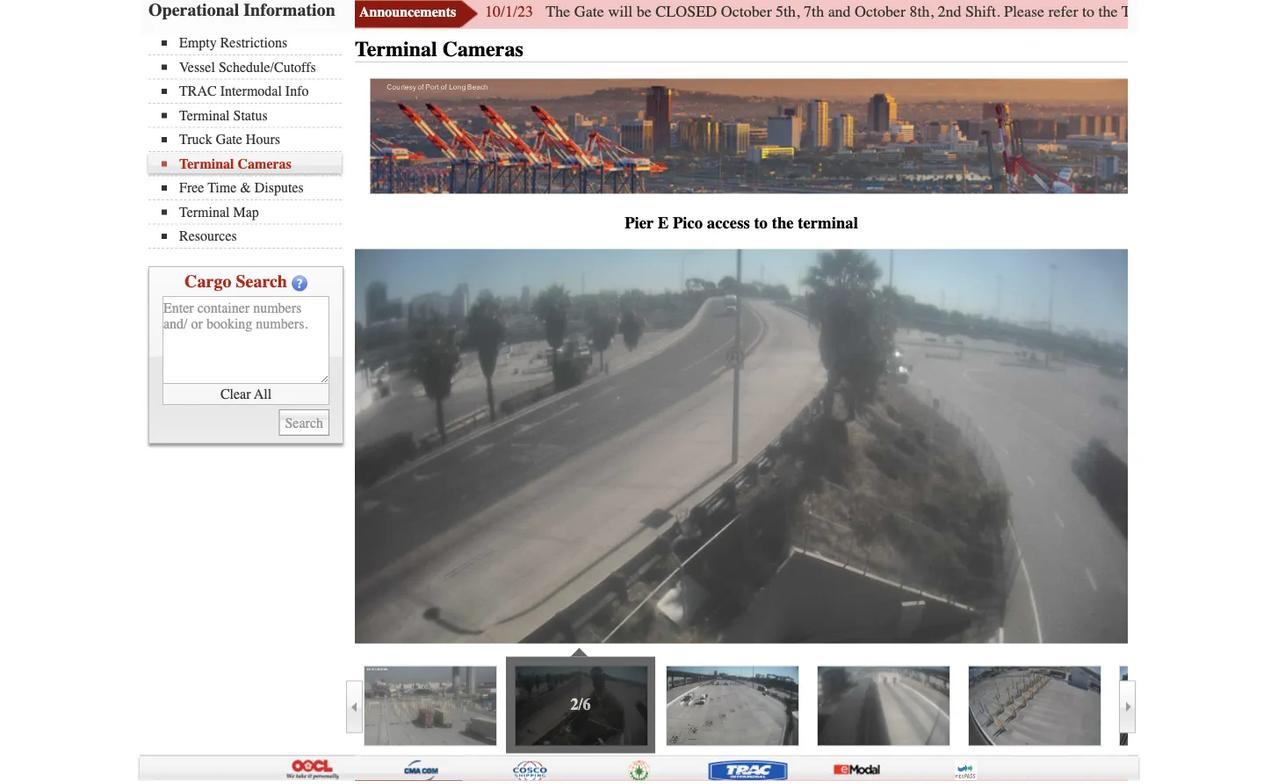 Task type: describe. For each thing, give the bounding box(es) containing it.
e
[[658, 214, 669, 233]]

refer
[[1049, 3, 1079, 21]]

all
[[254, 387, 272, 403]]

free
[[179, 180, 204, 196]]

vessel
[[179, 59, 215, 76]]

0 vertical spatial cameras
[[443, 38, 524, 62]]

trac
[[179, 84, 217, 100]]

schedule/cutoffs
[[219, 59, 316, 76]]

resources
[[179, 229, 237, 245]]

10/1/23 the gate will be closed october 5th, 7th and october 8th, 2nd shift. please refer to the truck gate hours web pa
[[485, 3, 1279, 21]]

pico
[[673, 214, 703, 233]]

2nd
[[938, 3, 962, 21]]

cameras inside empty restrictions vessel schedule/cutoffs trac intermodal info terminal status truck gate hours terminal cameras free time & disputes terminal map resources
[[238, 156, 292, 172]]

0 vertical spatial to
[[1083, 3, 1095, 21]]

cargo search
[[185, 272, 287, 292]]

restrictions
[[220, 35, 288, 51]]

empty restrictions link
[[162, 35, 342, 51]]

terminal up resources
[[179, 204, 230, 221]]

clear all
[[221, 387, 272, 403]]

closed
[[656, 3, 717, 21]]

8th,
[[910, 3, 934, 21]]

terminal cameras
[[355, 38, 524, 62]]

info
[[286, 84, 309, 100]]

intermodal
[[220, 84, 282, 100]]

truck gate hours link
[[162, 132, 342, 148]]

pier
[[625, 214, 654, 233]]

search
[[236, 272, 287, 292]]

terminal
[[798, 214, 859, 233]]

will
[[608, 3, 633, 21]]

and
[[829, 3, 851, 21]]

empty
[[179, 35, 217, 51]]

0 vertical spatial the
[[1099, 3, 1119, 21]]

terminal up free
[[179, 156, 234, 172]]

Enter container numbers and/ or booking numbers.  text field
[[163, 297, 330, 385]]

1 vertical spatial to
[[754, 214, 768, 233]]

terminal down trac
[[179, 108, 230, 124]]

hours inside empty restrictions vessel schedule/cutoffs trac intermodal info terminal status truck gate hours terminal cameras free time & disputes terminal map resources
[[246, 132, 280, 148]]

operational information
[[149, 0, 336, 20]]

2 october from the left
[[855, 3, 906, 21]]

resources link
[[162, 229, 342, 245]]

please
[[1005, 3, 1045, 21]]

time
[[208, 180, 237, 196]]

terminal cameras link
[[162, 156, 342, 172]]



Task type: vqa. For each thing, say whether or not it's contained in the screenshot.
Media Library Link
no



Task type: locate. For each thing, give the bounding box(es) containing it.
operational
[[149, 0, 239, 20]]

vessel schedule/cutoffs link
[[162, 59, 342, 76]]

trac intermodal info link
[[162, 84, 342, 100]]

access
[[707, 214, 750, 233]]

the right refer
[[1099, 3, 1119, 21]]

pa
[[1270, 3, 1279, 21]]

cameras down 10/1/23
[[443, 38, 524, 62]]

1 vertical spatial truck
[[179, 132, 212, 148]]

terminal down announcements on the left top
[[355, 38, 438, 62]]

truck
[[1122, 3, 1159, 21], [179, 132, 212, 148]]

free time & disputes link
[[162, 180, 342, 196]]

the
[[1099, 3, 1119, 21], [772, 214, 794, 233]]

information
[[244, 0, 336, 20]]

0 vertical spatial truck
[[1122, 3, 1159, 21]]

1 horizontal spatial hours
[[1197, 3, 1236, 21]]

None submit
[[279, 410, 330, 436]]

gate
[[575, 3, 604, 21], [1163, 3, 1193, 21], [216, 132, 242, 148]]

gate inside empty restrictions vessel schedule/cutoffs trac intermodal info terminal status truck gate hours terminal cameras free time & disputes terminal map resources
[[216, 132, 242, 148]]

0 horizontal spatial hours
[[246, 132, 280, 148]]

1 vertical spatial the
[[772, 214, 794, 233]]

1 horizontal spatial october
[[855, 3, 906, 21]]

map
[[233, 204, 259, 221]]

cameras
[[443, 38, 524, 62], [238, 156, 292, 172]]

october right the and
[[855, 3, 906, 21]]

terminal map link
[[162, 204, 342, 221]]

be
[[637, 3, 652, 21]]

0 horizontal spatial october
[[721, 3, 772, 21]]

1 october from the left
[[721, 3, 772, 21]]

the
[[546, 3, 571, 21]]

empty restrictions vessel schedule/cutoffs trac intermodal info terminal status truck gate hours terminal cameras free time & disputes terminal map resources
[[179, 35, 316, 245]]

shift.
[[966, 3, 1001, 21]]

announcements
[[359, 4, 456, 21]]

terminal status link
[[162, 108, 342, 124]]

hours up terminal cameras "link"
[[246, 132, 280, 148]]

web
[[1240, 3, 1266, 21]]

0 horizontal spatial to
[[754, 214, 768, 233]]

&
[[240, 180, 251, 196]]

1 vertical spatial hours
[[246, 132, 280, 148]]

0 horizontal spatial cameras
[[238, 156, 292, 172]]

truck inside empty restrictions vessel schedule/cutoffs trac intermodal info terminal status truck gate hours terminal cameras free time & disputes terminal map resources
[[179, 132, 212, 148]]

status
[[233, 108, 268, 124]]

cargo
[[185, 272, 232, 292]]

0 horizontal spatial gate
[[216, 132, 242, 148]]

10/1/23
[[485, 3, 534, 21]]

0 vertical spatial hours
[[1197, 3, 1236, 21]]

to right refer
[[1083, 3, 1095, 21]]

menu bar containing empty restrictions
[[149, 33, 351, 249]]

the left terminal
[[772, 214, 794, 233]]

gate left web
[[1163, 3, 1193, 21]]

1 horizontal spatial truck
[[1122, 3, 1159, 21]]

cameras down truck gate hours link
[[238, 156, 292, 172]]

clear all button
[[163, 385, 330, 406]]

pier e pico access to the terminal
[[625, 214, 859, 233]]

0 horizontal spatial truck
[[179, 132, 212, 148]]

hours left web
[[1197, 3, 1236, 21]]

to
[[1083, 3, 1095, 21], [754, 214, 768, 233]]

0 horizontal spatial the
[[772, 214, 794, 233]]

menu bar
[[149, 33, 351, 249]]

2 horizontal spatial gate
[[1163, 3, 1193, 21]]

2/6
[[571, 697, 591, 715]]

1 horizontal spatial to
[[1083, 3, 1095, 21]]

disputes
[[255, 180, 304, 196]]

1 vertical spatial cameras
[[238, 156, 292, 172]]

1 horizontal spatial the
[[1099, 3, 1119, 21]]

1 horizontal spatial gate
[[575, 3, 604, 21]]

october left '5th,'
[[721, 3, 772, 21]]

october
[[721, 3, 772, 21], [855, 3, 906, 21]]

to right access
[[754, 214, 768, 233]]

gate down 'status'
[[216, 132, 242, 148]]

gate right the
[[575, 3, 604, 21]]

truck right refer
[[1122, 3, 1159, 21]]

truck down trac
[[179, 132, 212, 148]]

terminal
[[355, 38, 438, 62], [179, 108, 230, 124], [179, 156, 234, 172], [179, 204, 230, 221]]

5th,
[[776, 3, 800, 21]]

1 horizontal spatial cameras
[[443, 38, 524, 62]]

clear
[[221, 387, 251, 403]]

hours
[[1197, 3, 1236, 21], [246, 132, 280, 148]]

7th
[[804, 3, 825, 21]]



